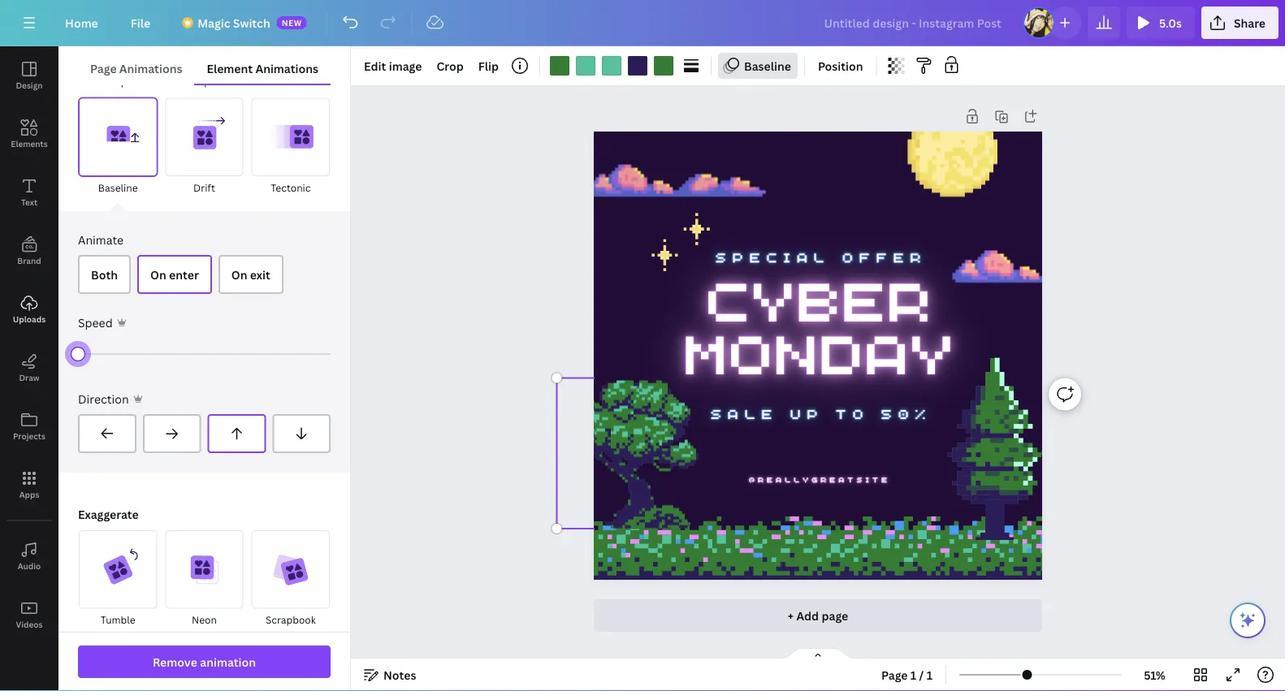 Task type: describe. For each thing, give the bounding box(es) containing it.
design
[[16, 80, 43, 91]]

audio
[[18, 561, 41, 572]]

+
[[788, 608, 794, 624]]

pop
[[109, 75, 127, 88]]

51% button
[[1129, 662, 1182, 688]]

color group
[[547, 53, 677, 79]]

draw button
[[0, 339, 59, 397]]

animation
[[200, 655, 256, 670]]

2 monday from the left
[[682, 306, 954, 390]]

tumble
[[101, 613, 135, 627]]

breathe button
[[251, 0, 331, 91]]

notes button
[[358, 662, 423, 688]]

notes
[[384, 668, 416, 683]]

remove
[[153, 655, 197, 670]]

Design title text field
[[811, 7, 1017, 39]]

crop button
[[430, 53, 470, 79]]

on for on exit
[[231, 267, 247, 282]]

add
[[797, 608, 819, 624]]

position
[[818, 58, 863, 74]]

breathe
[[272, 75, 309, 88]]

switch
[[233, 15, 270, 30]]

element animations button
[[195, 53, 331, 84]]

on enter
[[150, 267, 199, 282]]

wipe button
[[164, 0, 244, 91]]

scrapbook
[[266, 613, 316, 627]]

tectonic button
[[251, 97, 331, 197]]

on exit button
[[218, 255, 283, 294]]

elements
[[11, 138, 48, 149]]

flip button
[[472, 53, 505, 79]]

animate
[[78, 232, 124, 247]]

+ add page
[[788, 608, 849, 624]]

both button
[[78, 255, 131, 294]]

page 1 / 1
[[882, 668, 933, 683]]

scrapbook button
[[251, 530, 331, 629]]

share button
[[1202, 7, 1279, 39]]

magic
[[198, 15, 230, 30]]

drift
[[193, 181, 215, 194]]

scrapbook image
[[252, 531, 330, 609]]

direction
[[78, 391, 129, 407]]

main menu bar
[[0, 0, 1286, 46]]

edit image button
[[358, 53, 429, 79]]

page for page 1 / 1
[[882, 668, 908, 683]]

show pages image
[[779, 648, 857, 661]]

side panel tab list
[[0, 46, 59, 644]]

home link
[[52, 7, 111, 39]]

animations for element animations
[[256, 61, 319, 76]]

baseline button
[[718, 53, 798, 79]]

wipe
[[193, 75, 216, 88]]

videos button
[[0, 586, 59, 644]]

neon button
[[164, 530, 244, 629]]

pop button
[[78, 0, 158, 91]]

text
[[21, 197, 37, 208]]

neon image
[[165, 531, 244, 609]]

element animations
[[207, 61, 319, 76]]

baseline button
[[78, 97, 158, 197]]

apps button
[[0, 456, 59, 514]]

5.0s
[[1160, 15, 1182, 30]]

enter
[[169, 267, 199, 282]]

crop
[[437, 58, 464, 74]]

projects
[[13, 431, 46, 442]]

uploads button
[[0, 280, 59, 339]]

speed
[[78, 315, 113, 330]]

element
[[207, 61, 253, 76]]

5.0s button
[[1127, 7, 1195, 39]]

canva assistant image
[[1238, 611, 1258, 631]]



Task type: vqa. For each thing, say whether or not it's contained in the screenshot.
Home at the top of the page
yes



Task type: locate. For each thing, give the bounding box(es) containing it.
0 horizontal spatial on
[[150, 267, 166, 282]]

offer
[[842, 246, 927, 266], [842, 246, 927, 266]]

sale up to 50%
[[711, 402, 932, 423], [711, 402, 932, 423]]

1 1 from the left
[[911, 668, 917, 683]]

1 animations from the left
[[119, 61, 182, 76]]

baseline down baseline image
[[98, 181, 138, 194]]

cyber monday
[[680, 252, 957, 391], [682, 253, 954, 390]]

0 horizontal spatial baseline
[[98, 181, 138, 194]]

tumble button
[[78, 530, 158, 629]]

cyber
[[703, 252, 934, 337], [705, 253, 932, 337]]

drift image
[[165, 98, 244, 176]]

1 horizontal spatial animations
[[256, 61, 319, 76]]

projects button
[[0, 397, 59, 456]]

baseline inside popup button
[[744, 58, 791, 74]]

0 horizontal spatial page
[[90, 61, 117, 76]]

1 horizontal spatial page
[[882, 668, 908, 683]]

1 left /
[[911, 668, 917, 683]]

tumble image
[[79, 531, 157, 609]]

on inside button
[[150, 267, 166, 282]]

page animations button
[[78, 53, 195, 84]]

#2e1b5b image
[[628, 56, 648, 76], [628, 56, 648, 76]]

50%
[[881, 402, 932, 423], [881, 402, 932, 423]]

to
[[836, 402, 870, 423], [836, 402, 870, 423]]

sale
[[711, 402, 779, 423], [711, 402, 779, 423]]

animations for page animations
[[119, 61, 182, 76]]

baseline left position
[[744, 58, 791, 74]]

#00c49c image
[[602, 56, 622, 76]]

draw
[[19, 372, 39, 383]]

design button
[[0, 46, 59, 105]]

1 monday from the left
[[680, 306, 957, 391]]

elements button
[[0, 105, 59, 163]]

both
[[91, 267, 118, 282]]

flip
[[478, 58, 499, 74]]

image
[[389, 58, 422, 74]]

brand button
[[0, 222, 59, 280]]

1 on from the left
[[150, 267, 166, 282]]

1 horizontal spatial baseline
[[744, 58, 791, 74]]

brand
[[17, 255, 41, 266]]

baseline
[[744, 58, 791, 74], [98, 181, 138, 194]]

special
[[715, 246, 831, 266], [715, 246, 831, 266]]

drift button
[[164, 97, 244, 197]]

new
[[282, 17, 302, 28]]

on enter button
[[137, 255, 212, 294]]

2 1 from the left
[[927, 668, 933, 683]]

apps
[[19, 489, 39, 500]]

page
[[822, 608, 849, 624]]

tectonic image
[[252, 98, 330, 176]]

page animations
[[90, 61, 182, 76]]

on inside button
[[231, 267, 247, 282]]

0 horizontal spatial animations
[[119, 61, 182, 76]]

on exit
[[231, 267, 270, 282]]

page left /
[[882, 668, 908, 683]]

on for on enter
[[150, 267, 166, 282]]

on
[[150, 267, 166, 282], [231, 267, 247, 282]]

0 vertical spatial baseline
[[744, 58, 791, 74]]

on left exit
[[231, 267, 247, 282]]

on left enter
[[150, 267, 166, 282]]

1 horizontal spatial 1
[[927, 668, 933, 683]]

1 vertical spatial page
[[882, 668, 908, 683]]

page for page animations
[[90, 61, 117, 76]]

1 right /
[[927, 668, 933, 683]]

edit image
[[364, 58, 422, 74]]

home
[[65, 15, 98, 30]]

exaggerate
[[78, 507, 139, 522]]

file button
[[118, 7, 163, 39]]

page inside button
[[90, 61, 117, 76]]

remove animation button
[[78, 646, 331, 679]]

1 vertical spatial baseline
[[98, 181, 138, 194]]

animations down file
[[119, 61, 182, 76]]

position button
[[812, 53, 870, 79]]

51%
[[1144, 668, 1166, 683]]

special offer
[[715, 246, 927, 266], [715, 246, 927, 266]]

#007d2a image
[[654, 56, 674, 76], [654, 56, 674, 76]]

monday
[[680, 306, 957, 391], [682, 306, 954, 390]]

2 on from the left
[[231, 267, 247, 282]]

page
[[90, 61, 117, 76], [882, 668, 908, 683]]

tectonic
[[271, 181, 311, 194]]

0 horizontal spatial 1
[[911, 668, 917, 683]]

magic switch
[[198, 15, 270, 30]]

edit
[[364, 58, 386, 74]]

audio button
[[0, 527, 59, 586]]

up
[[790, 402, 824, 423], [790, 402, 824, 423]]

file
[[131, 15, 150, 30]]

baseline inside button
[[98, 181, 138, 194]]

/
[[920, 668, 924, 683]]

text button
[[0, 163, 59, 222]]

animations down new at the left of page
[[256, 61, 319, 76]]

exit
[[250, 267, 270, 282]]

remove animation
[[153, 655, 256, 670]]

uploads
[[13, 314, 46, 325]]

0 vertical spatial page
[[90, 61, 117, 76]]

2 animations from the left
[[256, 61, 319, 76]]

1 horizontal spatial on
[[231, 267, 247, 282]]

page down home
[[90, 61, 117, 76]]

@reallygreatsite
[[749, 474, 891, 485], [749, 474, 891, 485]]

#007d2a image
[[550, 56, 570, 76], [550, 56, 570, 76]]

+ add page button
[[594, 600, 1043, 632]]

neon
[[192, 613, 217, 627]]

baseline image
[[79, 98, 157, 176]]

share
[[1234, 15, 1266, 30]]

#00c49c image
[[576, 56, 596, 76], [576, 56, 596, 76], [602, 56, 622, 76]]

videos
[[16, 619, 43, 630]]

1
[[911, 668, 917, 683], [927, 668, 933, 683]]



